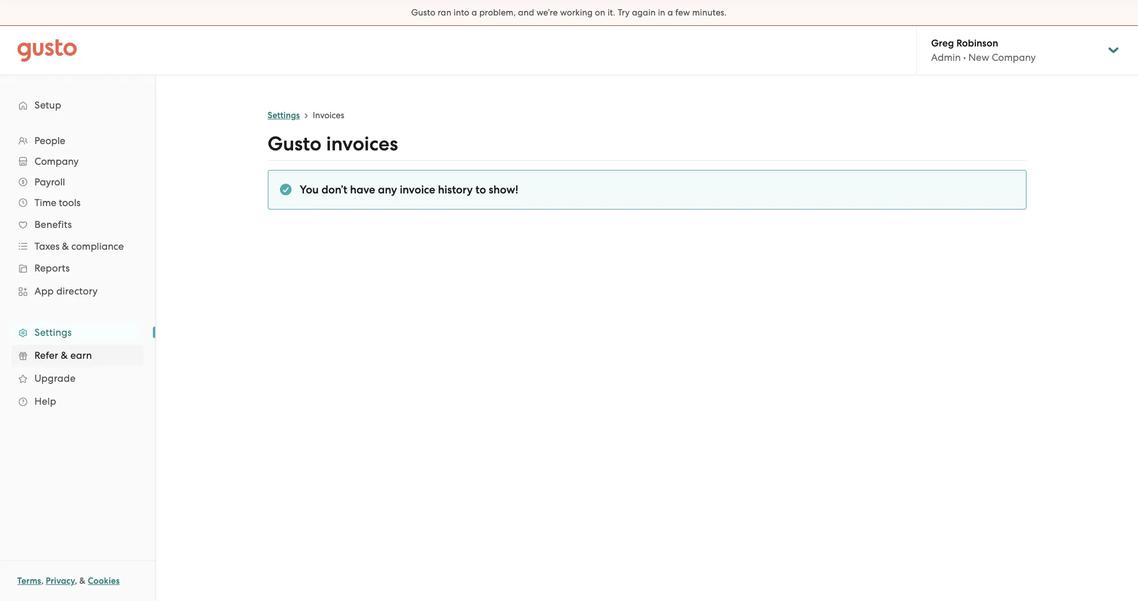 Task type: describe. For each thing, give the bounding box(es) containing it.
you don't have any invoice history to show!
[[300, 183, 518, 197]]

2 a from the left
[[668, 7, 673, 18]]

1 vertical spatial settings link
[[11, 322, 144, 343]]

reports link
[[11, 258, 144, 279]]

settings inside gusto navigation element
[[34, 327, 72, 339]]

taxes & compliance
[[34, 241, 124, 252]]

refer & earn
[[34, 350, 92, 362]]

terms , privacy , & cookies
[[17, 577, 120, 587]]

help
[[34, 396, 56, 408]]

we're
[[536, 7, 558, 18]]

invoice
[[400, 183, 435, 197]]

it.
[[608, 7, 615, 18]]

help link
[[11, 391, 144, 412]]

setup link
[[11, 95, 144, 116]]

terms
[[17, 577, 41, 587]]

problem,
[[479, 7, 516, 18]]

have
[[350, 183, 375, 197]]

2 , from the left
[[75, 577, 77, 587]]

time tools
[[34, 197, 81, 209]]

taxes
[[34, 241, 60, 252]]

upgrade link
[[11, 368, 144, 389]]

upgrade
[[34, 373, 76, 385]]

1 a from the left
[[472, 7, 477, 18]]

gusto for gusto invoices
[[268, 132, 322, 156]]

minutes.
[[692, 7, 727, 18]]

2 vertical spatial &
[[79, 577, 86, 587]]

time tools button
[[11, 193, 144, 213]]

company inside "dropdown button"
[[34, 156, 79, 167]]

company button
[[11, 151, 144, 172]]

benefits
[[34, 219, 72, 230]]

cookies
[[88, 577, 120, 587]]

people
[[34, 135, 65, 147]]

gusto ran into a problem, and we're working on it. try again in a few minutes.
[[411, 7, 727, 18]]

new
[[968, 52, 989, 63]]

reports
[[34, 263, 70, 274]]

people button
[[11, 130, 144, 151]]

& for earn
[[61, 350, 68, 362]]

greg
[[931, 37, 954, 49]]

gusto invoices
[[268, 132, 398, 156]]

payroll button
[[11, 172, 144, 193]]

tools
[[59, 197, 81, 209]]

refer & earn link
[[11, 345, 144, 366]]

privacy link
[[46, 577, 75, 587]]

invoices
[[313, 110, 344, 121]]

compliance
[[71, 241, 124, 252]]



Task type: vqa. For each thing, say whether or not it's contained in the screenshot.
NoahLittle on the top of the page
no



Task type: locate. For each thing, give the bounding box(es) containing it.
company right new on the top right of page
[[992, 52, 1036, 63]]

0 horizontal spatial a
[[472, 7, 477, 18]]

& for compliance
[[62, 241, 69, 252]]

gusto for gusto ran into a problem, and we're working on it. try again in a few minutes.
[[411, 7, 435, 18]]

gusto left ran
[[411, 7, 435, 18]]

,
[[41, 577, 44, 587], [75, 577, 77, 587]]

setup
[[34, 99, 61, 111]]

again
[[632, 7, 656, 18]]

to
[[475, 183, 486, 197]]

company inside greg robinson admin • new company
[[992, 52, 1036, 63]]

earn
[[70, 350, 92, 362]]

cookies button
[[88, 575, 120, 589]]

& right taxes
[[62, 241, 69, 252]]

gusto down invoices
[[268, 132, 322, 156]]

show!
[[489, 183, 518, 197]]

0 horizontal spatial settings link
[[11, 322, 144, 343]]

taxes & compliance button
[[11, 236, 144, 257]]

robinson
[[956, 37, 998, 49]]

time
[[34, 197, 56, 209]]

admin
[[931, 52, 961, 63]]

0 vertical spatial settings
[[268, 110, 300, 121]]

refer
[[34, 350, 58, 362]]

1 vertical spatial settings
[[34, 327, 72, 339]]

privacy
[[46, 577, 75, 587]]

a
[[472, 7, 477, 18], [668, 7, 673, 18]]

•
[[963, 52, 966, 63]]

app
[[34, 286, 54, 297]]

settings up refer
[[34, 327, 72, 339]]

0 horizontal spatial settings
[[34, 327, 72, 339]]

terms link
[[17, 577, 41, 587]]

1 horizontal spatial ,
[[75, 577, 77, 587]]

history
[[438, 183, 473, 197]]

1 horizontal spatial gusto
[[411, 7, 435, 18]]

& left earn
[[61, 350, 68, 362]]

, left the privacy link
[[41, 577, 44, 587]]

settings link
[[268, 110, 300, 121], [11, 322, 144, 343]]

try
[[618, 7, 630, 18]]

gusto
[[411, 7, 435, 18], [268, 132, 322, 156]]

working
[[560, 7, 593, 18]]

1 horizontal spatial settings link
[[268, 110, 300, 121]]

settings left invoices
[[268, 110, 300, 121]]

1 vertical spatial company
[[34, 156, 79, 167]]

a right into
[[472, 7, 477, 18]]

any
[[378, 183, 397, 197]]

0 vertical spatial settings link
[[268, 110, 300, 121]]

settings link up refer & earn link
[[11, 322, 144, 343]]

0 vertical spatial &
[[62, 241, 69, 252]]

greg robinson admin • new company
[[931, 37, 1036, 63]]

don't
[[321, 183, 347, 197]]

gusto navigation element
[[0, 75, 155, 432]]

settings link left invoices
[[268, 110, 300, 121]]

0 horizontal spatial gusto
[[268, 132, 322, 156]]

ran
[[438, 7, 451, 18]]

1 horizontal spatial a
[[668, 7, 673, 18]]

few
[[675, 7, 690, 18]]

and
[[518, 7, 534, 18]]

, left cookies
[[75, 577, 77, 587]]

1 vertical spatial &
[[61, 350, 68, 362]]

1 horizontal spatial company
[[992, 52, 1036, 63]]

list
[[0, 130, 155, 413]]

you
[[300, 183, 319, 197]]

1 vertical spatial gusto
[[268, 132, 322, 156]]

0 horizontal spatial ,
[[41, 577, 44, 587]]

1 , from the left
[[41, 577, 44, 587]]

home image
[[17, 39, 77, 62]]

1 horizontal spatial settings
[[268, 110, 300, 121]]

&
[[62, 241, 69, 252], [61, 350, 68, 362], [79, 577, 86, 587]]

payroll
[[34, 176, 65, 188]]

app directory link
[[11, 281, 144, 302]]

on
[[595, 7, 605, 18]]

settings
[[268, 110, 300, 121], [34, 327, 72, 339]]

into
[[454, 7, 469, 18]]

app directory
[[34, 286, 98, 297]]

& inside dropdown button
[[62, 241, 69, 252]]

invoices
[[326, 132, 398, 156]]

company down people
[[34, 156, 79, 167]]

company
[[992, 52, 1036, 63], [34, 156, 79, 167]]

0 vertical spatial gusto
[[411, 7, 435, 18]]

& left cookies
[[79, 577, 86, 587]]

benefits link
[[11, 214, 144, 235]]

0 horizontal spatial company
[[34, 156, 79, 167]]

list containing people
[[0, 130, 155, 413]]

in
[[658, 7, 665, 18]]

0 vertical spatial company
[[992, 52, 1036, 63]]

a right in
[[668, 7, 673, 18]]

directory
[[56, 286, 98, 297]]



